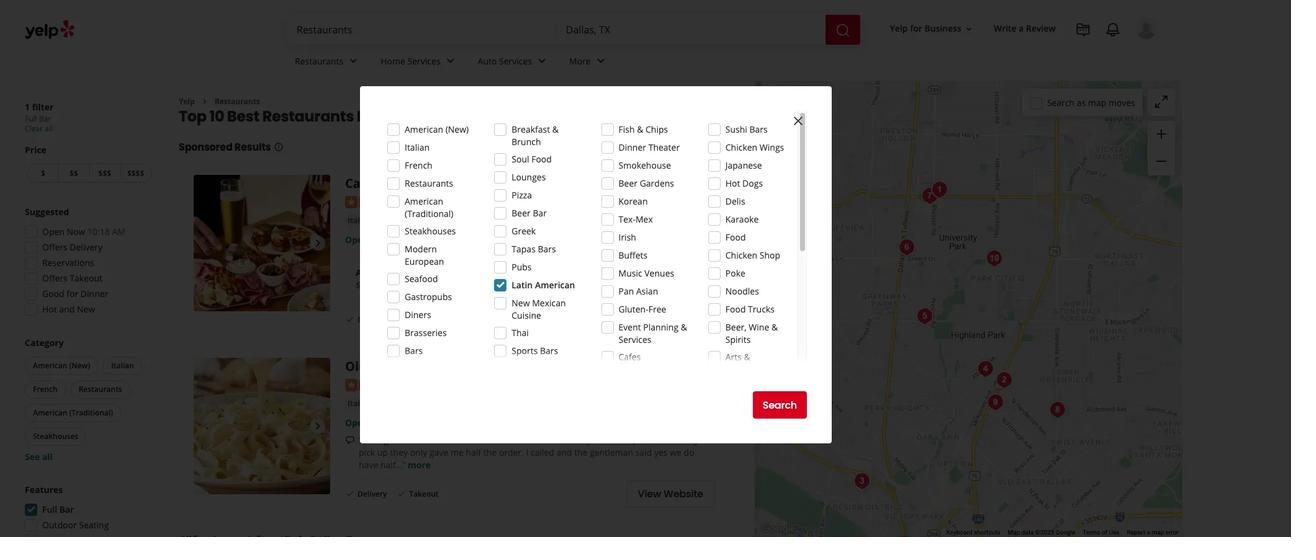 Task type: describe. For each thing, give the bounding box(es) containing it.
gave
[[430, 447, 448, 459]]

auto services link
[[468, 45, 559, 81]]

0 horizontal spatial more
[[408, 459, 431, 471]]

delivery inside group
[[70, 242, 102, 253]]

hudson house image
[[894, 235, 919, 260]]

breakfast & brunch
[[512, 124, 559, 148]]

soul
[[512, 153, 529, 165]]

next image
[[310, 236, 325, 251]]

search for search as map moves
[[1047, 97, 1075, 108]]

cocktails.
[[368, 279, 406, 291]]

food for food trucks
[[726, 304, 746, 315]]

group containing category
[[22, 337, 154, 464]]

bar for beer bar
[[533, 207, 547, 219]]

outdoor for outdoor seating
[[42, 520, 77, 531]]

carrabba's italian grill image
[[194, 175, 330, 312]]

they
[[390, 447, 408, 459]]

new inside all new happy hour! $7 cocktails. $7 bites. 4-7pm daily. read more
[[369, 267, 389, 279]]

map data ©2023 google
[[1008, 530, 1076, 537]]

$$ button
[[58, 164, 89, 183]]

until
[[371, 234, 389, 246]]

group containing features
[[21, 484, 154, 538]]

more link
[[559, 45, 618, 81]]

olive garden italian restaurant
[[345, 358, 542, 375]]

home services
[[381, 55, 441, 67]]

japanese
[[726, 160, 762, 171]]

music
[[619, 268, 642, 279]]

service
[[521, 434, 549, 446]]

top 10 best restaurants near dallas, texas
[[179, 106, 493, 127]]

1 vertical spatial i
[[526, 447, 529, 459]]

1 the from the left
[[483, 447, 497, 459]]

beer, wine & spirits
[[726, 322, 778, 346]]

brunch
[[512, 136, 541, 148]]

have
[[359, 459, 378, 471]]

restaurants inside search dialog
[[405, 178, 453, 189]]

texas
[[449, 106, 493, 127]]

french button
[[25, 381, 66, 399]]

bars for tapas bars
[[538, 243, 556, 255]]

read
[[500, 279, 521, 291]]

16 chevron down v2 image
[[964, 24, 974, 34]]

group containing suggested
[[21, 206, 154, 320]]

cafes
[[619, 351, 641, 363]]

italian button for 2nd italian link
[[345, 398, 374, 410]]

rodeo goat image
[[850, 469, 875, 494]]

chicken shop
[[726, 250, 781, 261]]

1 vertical spatial delivery
[[358, 489, 387, 500]]

good for dinner
[[42, 288, 108, 300]]

2 the from the left
[[574, 447, 588, 459]]

steakhouses button
[[25, 428, 86, 446]]

(traditional) inside button
[[69, 408, 113, 418]]

karaoke
[[726, 214, 759, 225]]

hide image
[[1045, 398, 1070, 423]]

10:00
[[391, 234, 413, 246]]

$ button
[[27, 164, 58, 183]]

restaurants inside the "business categories" element
[[295, 55, 343, 67]]

16 chevron right v2 image
[[200, 97, 210, 107]]

filter
[[32, 101, 54, 113]]

terms
[[1083, 530, 1101, 537]]

american (new) inside search dialog
[[405, 124, 469, 135]]

arts
[[726, 351, 742, 363]]

google image
[[758, 522, 799, 538]]

home
[[381, 55, 405, 67]]

bars up 'garden'
[[405, 345, 423, 357]]

olive garden italian restaurant image
[[194, 358, 330, 495]]

there
[[495, 434, 519, 446]]

a for report
[[1147, 530, 1151, 537]]

0 vertical spatial food
[[532, 153, 552, 165]]

1 vertical spatial italian button
[[103, 357, 142, 376]]

search image
[[835, 23, 850, 38]]

new inside group
[[77, 304, 95, 315]]

1 horizontal spatial restaurants link
[[285, 45, 371, 81]]

malai kitchen image
[[917, 183, 942, 208]]

to
[[427, 434, 436, 446]]

16 speech v2 image
[[345, 436, 355, 446]]

sushi
[[726, 124, 747, 135]]

trucks
[[748, 304, 775, 315]]

offers delivery
[[42, 242, 102, 253]]

map
[[1008, 530, 1020, 537]]

for inside "so i again came to olive garden. there service has always been on point. yesterday for pick up they only gave me half the order. i called and the gentleman said yes we do have half…"
[[701, 434, 713, 446]]

auto
[[478, 55, 497, 67]]

garden
[[380, 358, 426, 375]]

©2023
[[1036, 530, 1055, 537]]

sports bars
[[512, 345, 558, 357]]

steakhouses inside button
[[33, 432, 78, 442]]

see all
[[25, 451, 53, 463]]

pubs
[[512, 261, 532, 273]]

services for auto services
[[499, 55, 532, 67]]

all inside group
[[42, 451, 53, 463]]

zoom out image
[[1154, 154, 1169, 169]]

sort:
[[616, 113, 635, 124]]

european
[[405, 256, 444, 268]]

happy
[[391, 267, 419, 279]]

hot for hot dogs
[[726, 178, 740, 189]]

dallas
[[445, 215, 470, 227]]

food trucks
[[726, 304, 775, 315]]

24 chevron down v2 image for auto services
[[535, 54, 550, 69]]

restaurants up "16 info v2" icon on the top left of the page
[[262, 106, 354, 127]]

home services link
[[371, 45, 468, 81]]

irish
[[619, 232, 636, 243]]

american left texas
[[405, 124, 443, 135]]

terms of use
[[1083, 530, 1120, 537]]

fish
[[619, 124, 635, 135]]

for for business
[[910, 23, 923, 34]]

16 checkmark v2 image up brasseries
[[426, 315, 436, 324]]

restaurants button
[[71, 381, 130, 399]]

latin
[[512, 279, 533, 291]]

expand map image
[[1154, 94, 1169, 109]]

french inside search dialog
[[405, 160, 433, 171]]

chicken wings
[[726, 142, 784, 153]]

came
[[403, 434, 425, 446]]

garden.
[[461, 434, 493, 446]]

has
[[551, 434, 566, 446]]

open for until
[[345, 234, 368, 246]]

said
[[636, 447, 652, 459]]

business
[[925, 23, 962, 34]]

been
[[597, 434, 618, 446]]

mister charles image
[[973, 357, 998, 382]]

keyboard
[[947, 530, 973, 537]]

0 horizontal spatial i
[[374, 434, 377, 446]]

(235
[[432, 195, 449, 207]]

new inside the new mexican cuisine
[[512, 297, 530, 309]]

auto services
[[478, 55, 532, 67]]

open up ""so"
[[345, 417, 368, 429]]

american (traditional) inside button
[[33, 408, 113, 418]]

italian down brasseries
[[429, 358, 469, 375]]

and inside group
[[59, 304, 75, 315]]

(new) inside search dialog
[[446, 124, 469, 135]]

beer,
[[726, 322, 747, 333]]

restaurants inside button
[[79, 384, 122, 395]]

italian down 3.6 star rating image
[[348, 215, 372, 226]]

0 horizontal spatial restaurants link
[[215, 96, 260, 107]]

search dialog
[[0, 0, 1291, 538]]

order.
[[499, 447, 524, 459]]

reservations
[[42, 257, 94, 269]]

yelp for yelp link
[[179, 96, 195, 107]]

see all button
[[25, 451, 53, 463]]

restaurants right 16 chevron right v2 image at the left of the page
[[215, 96, 260, 107]]

the honor bar image
[[912, 304, 937, 329]]

error
[[1166, 530, 1179, 537]]

and inside "so i again came to olive garden. there service has always been on point. yesterday for pick up they only gave me half the order. i called and the gentleman said yes we do have half…"
[[557, 447, 572, 459]]

terms of use link
[[1083, 530, 1120, 537]]

& inside beer, wine & spirits
[[772, 322, 778, 333]]

write a review
[[994, 23, 1056, 34]]

map for error
[[1152, 530, 1164, 537]]

& inside event planning & services
[[681, 322, 687, 333]]

full inside group
[[42, 504, 57, 516]]

16 checkmark v2 image for delivery
[[345, 489, 355, 499]]

for for dinner
[[67, 288, 78, 300]]

a for write
[[1019, 23, 1024, 34]]

clear all link
[[25, 124, 53, 134]]

1 vertical spatial takeout
[[490, 315, 520, 325]]

american down "french" button
[[33, 408, 67, 418]]

slideshow element for carrabba's italian grill
[[194, 175, 330, 312]]

(new) inside button
[[69, 361, 90, 371]]

carrabba's italian grill
[[345, 175, 484, 192]]

3.6 (235 reviews)
[[417, 195, 485, 207]]

price
[[25, 144, 46, 156]]

report a map error link
[[1127, 530, 1179, 537]]

the porch image
[[992, 368, 1017, 393]]

poke
[[726, 268, 746, 279]]

zoom in image
[[1154, 126, 1169, 141]]

italian inside group
[[111, 361, 134, 371]]

more
[[569, 55, 591, 67]]

brasseries
[[405, 327, 447, 339]]

hot and new
[[42, 304, 95, 315]]

1 horizontal spatial takeout
[[409, 489, 439, 500]]



Task type: locate. For each thing, give the bounding box(es) containing it.
1 offers from the top
[[42, 242, 67, 253]]

bars up chicken wings
[[750, 124, 768, 135]]

1 horizontal spatial services
[[499, 55, 532, 67]]

keyboard shortcuts button
[[947, 529, 1001, 538]]

0 vertical spatial map
[[1088, 97, 1107, 108]]

the right half
[[483, 447, 497, 459]]

search button
[[753, 392, 807, 419]]

& inside arts & entertainment
[[744, 351, 751, 363]]

close image
[[791, 113, 806, 128]]

0 vertical spatial chicken
[[726, 142, 758, 153]]

24 chevron down v2 image for more
[[593, 54, 608, 69]]

slideshow element
[[194, 175, 330, 312], [194, 358, 330, 495]]

1 vertical spatial chicken
[[726, 250, 758, 261]]

$7 down happy
[[408, 279, 418, 291]]

hot down good in the bottom left of the page
[[42, 304, 57, 315]]

steakhouses up "see all" "button"
[[33, 432, 78, 442]]

1 horizontal spatial (traditional)
[[405, 208, 454, 220]]

2 horizontal spatial takeout
[[490, 315, 520, 325]]

italian button up "restaurants" button
[[103, 357, 142, 376]]

hot for hot and new
[[42, 304, 57, 315]]

lounges
[[512, 171, 546, 183]]

0 vertical spatial search
[[1047, 97, 1075, 108]]

& right arts
[[744, 351, 751, 363]]

2 24 chevron down v2 image from the left
[[535, 54, 550, 69]]

3 24 chevron down v2 image from the left
[[593, 54, 608, 69]]

i down the service
[[526, 447, 529, 459]]

italian link down 3.1 star rating image
[[345, 398, 374, 410]]

16 checkmark v2 image left "outdoor seating"
[[345, 315, 355, 324]]

1 horizontal spatial french
[[405, 160, 433, 171]]

0 vertical spatial all
[[45, 124, 53, 134]]

the down the always
[[574, 447, 588, 459]]

& right wine
[[772, 322, 778, 333]]

1 horizontal spatial beer
[[619, 178, 638, 189]]

1 horizontal spatial delivery
[[358, 489, 387, 500]]

0 horizontal spatial beer
[[512, 207, 531, 219]]

1 $7 from the left
[[356, 279, 366, 291]]

chicken up "poke" at the right
[[726, 250, 758, 261]]

outdoor left 'seating' on the bottom of the page
[[358, 315, 388, 325]]

yelp for yelp for business
[[890, 23, 908, 34]]

(traditional) inside search dialog
[[405, 208, 454, 220]]

as
[[1077, 97, 1086, 108]]

italian down 3.1 star rating image
[[348, 398, 372, 409]]

american inside american (traditional)
[[405, 196, 443, 207]]

more down only
[[408, 459, 431, 471]]

bar inside 1 filter full bar clear all
[[39, 114, 51, 124]]

0 horizontal spatial 24 chevron down v2 image
[[443, 54, 458, 69]]

delivery
[[70, 242, 102, 253], [358, 489, 387, 500]]

0 horizontal spatial delivery
[[70, 242, 102, 253]]

1 vertical spatial hot
[[42, 304, 57, 315]]

dinner down offers takeout
[[81, 288, 108, 300]]

full
[[25, 114, 37, 124], [42, 504, 57, 516]]

search down the entertainment
[[763, 398, 797, 413]]

restaurants left 24 chevron down v2 image
[[295, 55, 343, 67]]

hot
[[726, 178, 740, 189], [42, 304, 57, 315]]

1 vertical spatial all
[[42, 451, 53, 463]]

dinner inside group
[[81, 288, 108, 300]]

american down the category
[[33, 361, 67, 371]]

1 vertical spatial bar
[[533, 207, 547, 219]]

dinner inside search dialog
[[619, 142, 646, 153]]

open now 10:18 am
[[42, 226, 125, 238]]

beer bar
[[512, 207, 547, 219]]

seafood up the 10:00
[[382, 215, 412, 226]]

offers takeout
[[42, 273, 102, 284]]

24 chevron down v2 image inside more link
[[593, 54, 608, 69]]

planning
[[643, 322, 679, 333]]

0 vertical spatial steakhouses
[[405, 225, 456, 237]]

i right ""so"
[[374, 434, 377, 446]]

point.
[[633, 434, 656, 446]]

map left error
[[1152, 530, 1164, 537]]

yesterday
[[659, 434, 699, 446]]

italian up "restaurants" button
[[111, 361, 134, 371]]

services
[[408, 55, 441, 67], [499, 55, 532, 67], [619, 334, 652, 346]]

24 chevron down v2 image left "auto"
[[443, 54, 458, 69]]

offers for offers takeout
[[42, 273, 67, 284]]

bar up the outdoor seating
[[59, 504, 74, 516]]

bar down filter
[[39, 114, 51, 124]]

american (traditional) button
[[25, 404, 121, 423]]

asian
[[636, 286, 658, 297]]

1 vertical spatial search
[[763, 398, 797, 413]]

open inside group
[[42, 226, 65, 238]]

$$
[[70, 168, 78, 179]]

2 chicken from the top
[[726, 250, 758, 261]]

pan asian
[[619, 286, 658, 297]]

olive garden italian restaurant link
[[345, 358, 542, 375]]

full down "features"
[[42, 504, 57, 516]]

open for now
[[42, 226, 65, 238]]

steakhouses inside search dialog
[[405, 225, 456, 237]]

yelp left 16 chevron right v2 image at the left of the page
[[179, 96, 195, 107]]

daily.
[[473, 279, 495, 291]]

moves
[[1109, 97, 1136, 108]]

1 horizontal spatial more
[[524, 279, 546, 291]]

soul food
[[512, 153, 552, 165]]

gluten-
[[619, 304, 649, 315]]

1 vertical spatial steakhouses
[[33, 432, 78, 442]]

1 vertical spatial food
[[726, 232, 746, 243]]

sponsored results
[[179, 141, 271, 155]]

24 chevron down v2 image
[[443, 54, 458, 69], [535, 54, 550, 69], [593, 54, 608, 69]]

restaurants up the american (traditional) button
[[79, 384, 122, 395]]

website
[[664, 487, 703, 502]]

chicken for chicken shop
[[726, 250, 758, 261]]

open
[[42, 226, 65, 238], [345, 234, 368, 246], [345, 417, 368, 429]]

0 horizontal spatial new
[[77, 304, 95, 315]]

bars right 'tapas'
[[538, 243, 556, 255]]

1 horizontal spatial yelp
[[890, 23, 908, 34]]

cuisine
[[512, 310, 541, 322]]

group
[[1148, 121, 1175, 176], [21, 206, 154, 320], [22, 337, 154, 464], [21, 484, 154, 538]]

write
[[994, 23, 1017, 34]]

& for breakfast
[[552, 124, 559, 135]]

american (traditional) inside search dialog
[[405, 196, 454, 220]]

0 vertical spatial american (traditional)
[[405, 196, 454, 220]]

services for home services
[[408, 55, 441, 67]]

$7 down all
[[356, 279, 366, 291]]

the
[[483, 447, 497, 459], [574, 447, 588, 459]]

outdoor
[[358, 315, 388, 325], [42, 520, 77, 531]]

food up beer, at the right
[[726, 304, 746, 315]]

1 vertical spatial for
[[67, 288, 78, 300]]

1 vertical spatial beer
[[512, 207, 531, 219]]

0 vertical spatial for
[[910, 23, 923, 34]]

view website
[[638, 487, 703, 502]]

italian link
[[345, 215, 374, 227], [345, 398, 374, 410]]

& inside breakfast & brunch
[[552, 124, 559, 135]]

italian up (235 at the left top
[[415, 175, 455, 192]]

2 horizontal spatial for
[[910, 23, 923, 34]]

24 chevron down v2 image right more
[[593, 54, 608, 69]]

dinner down fish
[[619, 142, 646, 153]]

0 horizontal spatial (traditional)
[[69, 408, 113, 418]]

0 horizontal spatial american (new)
[[33, 361, 90, 371]]

outdoor seating
[[358, 315, 416, 325]]

user actions element
[[880, 16, 1175, 92]]

report
[[1127, 530, 1146, 537]]

1 italian link from the top
[[345, 215, 374, 227]]

business categories element
[[285, 45, 1158, 81]]

search for search
[[763, 398, 797, 413]]

1 vertical spatial yelp
[[179, 96, 195, 107]]

tapas bars
[[512, 243, 556, 255]]

open down suggested in the left top of the page
[[42, 226, 65, 238]]

french up carrabba's italian grill
[[405, 160, 433, 171]]

24 chevron down v2 image inside "auto services" link
[[535, 54, 550, 69]]

& for fish
[[637, 124, 643, 135]]

a right write at the top of page
[[1019, 23, 1024, 34]]

24 chevron down v2 image
[[346, 54, 361, 69]]

smokehouse
[[619, 160, 671, 171]]

1 chicken from the top
[[726, 142, 758, 153]]

restaurant
[[472, 358, 542, 375]]

3.6 star rating image
[[345, 196, 412, 209]]

bars right sports
[[540, 345, 558, 357]]

2 slideshow element from the top
[[194, 358, 330, 495]]

google
[[1056, 530, 1076, 537]]

italian button down 3.6 star rating image
[[345, 215, 374, 227]]

shop
[[760, 250, 781, 261]]

0 vertical spatial seafood
[[382, 215, 412, 226]]

seafood link
[[379, 215, 414, 227]]

good
[[42, 288, 64, 300]]

0 horizontal spatial american (traditional)
[[33, 408, 113, 418]]

yelp left 'business'
[[890, 23, 908, 34]]

1 horizontal spatial a
[[1147, 530, 1151, 537]]

None search field
[[287, 15, 863, 45]]

thai
[[512, 327, 529, 339]]

0 horizontal spatial for
[[67, 288, 78, 300]]

food down karaoke
[[726, 232, 746, 243]]

for inside button
[[910, 23, 923, 34]]

&
[[552, 124, 559, 135], [637, 124, 643, 135], [681, 322, 687, 333], [772, 322, 778, 333], [744, 351, 751, 363]]

hot inside search dialog
[[726, 178, 740, 189]]

2 vertical spatial for
[[701, 434, 713, 446]]

takeout up good for dinner
[[70, 273, 102, 284]]

1 horizontal spatial dinner
[[619, 142, 646, 153]]

takeout inside group
[[70, 273, 102, 284]]

services down event
[[619, 334, 652, 346]]

seating
[[79, 520, 109, 531]]

0 horizontal spatial bar
[[39, 114, 51, 124]]

outdoor for outdoor seating
[[358, 315, 388, 325]]

bar inside search dialog
[[533, 207, 547, 219]]

beer up korean at the top
[[619, 178, 638, 189]]

16 checkmark v2 image
[[345, 315, 355, 324], [426, 315, 436, 324], [345, 489, 355, 499]]

slideshow element for olive garden italian restaurant
[[194, 358, 330, 495]]

previous image
[[199, 236, 214, 251]]

italian link down 3.6 star rating image
[[345, 215, 374, 227]]

3.1 star rating image
[[345, 379, 412, 392]]

olive up gave
[[438, 434, 458, 446]]

hot dogs
[[726, 178, 763, 189]]

1 vertical spatial restaurants link
[[215, 96, 260, 107]]

1 horizontal spatial map
[[1152, 530, 1164, 537]]

0 horizontal spatial outdoor
[[42, 520, 77, 531]]

italian down dallas,
[[405, 142, 430, 153]]

hour!
[[421, 267, 446, 279]]

1 vertical spatial dinner
[[81, 288, 108, 300]]

mex
[[636, 214, 653, 225]]

1 vertical spatial (new)
[[69, 361, 90, 371]]

takeout right 16 checkmark v2 image at left bottom
[[409, 489, 439, 500]]

bar up greek
[[533, 207, 547, 219]]

and down has
[[557, 447, 572, 459]]

0 vertical spatial bar
[[39, 114, 51, 124]]

0 vertical spatial restaurants link
[[285, 45, 371, 81]]

0 vertical spatial (traditional)
[[405, 208, 454, 220]]

bar for full bar
[[59, 504, 74, 516]]

results
[[235, 141, 271, 155]]

0 horizontal spatial olive
[[345, 358, 377, 375]]

& for arts
[[744, 351, 751, 363]]

24 chevron down v2 image right auto services
[[535, 54, 550, 69]]

map right 'as'
[[1088, 97, 1107, 108]]

0 vertical spatial italian link
[[345, 215, 374, 227]]

we
[[670, 447, 682, 459]]

2 vertical spatial takeout
[[409, 489, 439, 500]]

2 horizontal spatial new
[[512, 297, 530, 309]]

write a review link
[[989, 18, 1061, 40]]

chicken for chicken wings
[[726, 142, 758, 153]]

1 24 chevron down v2 image from the left
[[443, 54, 458, 69]]

and down good for dinner
[[59, 304, 75, 315]]

(new) up grill
[[446, 124, 469, 135]]

more down pubs
[[524, 279, 546, 291]]

projects image
[[1076, 22, 1091, 37]]

douglas bar and grill image
[[982, 246, 1007, 271]]

full down '1'
[[25, 114, 37, 124]]

offers for offers delivery
[[42, 242, 67, 253]]

tex-
[[619, 214, 636, 225]]

hungry belly image
[[983, 390, 1008, 415]]

0 vertical spatial slideshow element
[[194, 175, 330, 312]]

(new) up "restaurants" button
[[69, 361, 90, 371]]

0 horizontal spatial search
[[763, 398, 797, 413]]

food right soul
[[532, 153, 552, 165]]

olive inside "so i again came to olive garden. there service has always been on point. yesterday for pick up they only gave me half the order. i called and the gentleman said yes we do have half…"
[[438, 434, 458, 446]]

0 horizontal spatial full
[[25, 114, 37, 124]]

2 offers from the top
[[42, 273, 67, 284]]

notifications image
[[1106, 22, 1121, 37]]

0 horizontal spatial (new)
[[69, 361, 90, 371]]

entertainment
[[726, 364, 784, 376]]

next image
[[310, 419, 325, 434]]

french down the american (new) button
[[33, 384, 58, 395]]

0 horizontal spatial french
[[33, 384, 58, 395]]

new mexican cuisine
[[512, 297, 566, 322]]

delivery down open now 10:18 am
[[70, 242, 102, 253]]

all right clear
[[45, 124, 53, 134]]

olive up 3.1 star rating image
[[345, 358, 377, 375]]

1 vertical spatial full
[[42, 504, 57, 516]]

price group
[[25, 144, 154, 186]]

0 vertical spatial more
[[524, 279, 546, 291]]

now
[[67, 226, 85, 238]]

for left 'business'
[[910, 23, 923, 34]]

seafood down european
[[405, 273, 438, 285]]

(traditional) down 3.6
[[405, 208, 454, 220]]

italian inside search dialog
[[405, 142, 430, 153]]

modern european
[[405, 243, 444, 268]]

for
[[910, 23, 923, 34], [67, 288, 78, 300], [701, 434, 713, 446]]

0 horizontal spatial a
[[1019, 23, 1024, 34]]

chips
[[646, 124, 668, 135]]

restaurants link right 16 chevron right v2 image at the left of the page
[[215, 96, 260, 107]]

dallas,
[[396, 106, 446, 127]]

0 horizontal spatial and
[[59, 304, 75, 315]]

american up mexican
[[535, 279, 575, 291]]

hot up delis
[[726, 178, 740, 189]]

1 vertical spatial seafood
[[405, 273, 438, 285]]

bars for sushi bars
[[750, 124, 768, 135]]

dogs
[[743, 178, 763, 189]]

american (new) inside button
[[33, 361, 90, 371]]

0 horizontal spatial $7
[[356, 279, 366, 291]]

0 vertical spatial delivery
[[70, 242, 102, 253]]

reviews)
[[452, 195, 485, 207]]

2 vertical spatial bar
[[59, 504, 74, 516]]

search inside button
[[763, 398, 797, 413]]

all inside 1 filter full bar clear all
[[45, 124, 53, 134]]

0 vertical spatial i
[[374, 434, 377, 446]]

1 horizontal spatial for
[[701, 434, 713, 446]]

view
[[638, 487, 661, 502]]

1 horizontal spatial olive
[[438, 434, 458, 446]]

16 info v2 image
[[274, 142, 283, 152]]

16 checkmark v2 image for outdoor seating
[[345, 315, 355, 324]]

services inside event planning & services
[[619, 334, 652, 346]]

yelp inside button
[[890, 23, 908, 34]]

steakhouses
[[405, 225, 456, 237], [33, 432, 78, 442]]

1 horizontal spatial steakhouses
[[405, 225, 456, 237]]

more inside all new happy hour! $7 cocktails. $7 bites. 4-7pm daily. read more
[[524, 279, 546, 291]]

services right "auto"
[[499, 55, 532, 67]]

16 checkmark v2 image
[[397, 489, 407, 499]]

french inside "french" button
[[33, 384, 58, 395]]

american (new) down the category
[[33, 361, 90, 371]]

0 horizontal spatial dinner
[[81, 288, 108, 300]]

restaurants up 3.6
[[405, 178, 453, 189]]

restaurants link
[[285, 45, 371, 81], [215, 96, 260, 107]]

map region
[[748, 0, 1225, 538]]

on
[[620, 434, 631, 446]]

1 vertical spatial olive
[[438, 434, 458, 446]]

yes
[[654, 447, 668, 459]]

italian
[[405, 142, 430, 153], [415, 175, 455, 192], [348, 215, 372, 226], [429, 358, 469, 375], [111, 361, 134, 371], [348, 398, 372, 409]]

north
[[419, 215, 443, 227]]

1 horizontal spatial i
[[526, 447, 529, 459]]

chicken up the japanese
[[726, 142, 758, 153]]

1 horizontal spatial search
[[1047, 97, 1075, 108]]

0 vertical spatial takeout
[[70, 273, 102, 284]]

food for food
[[726, 232, 746, 243]]

1 horizontal spatial hot
[[726, 178, 740, 189]]

chicken
[[726, 142, 758, 153], [726, 250, 758, 261]]

24 chevron down v2 image inside home services link
[[443, 54, 458, 69]]

italian button for first italian link from the top of the page
[[345, 215, 374, 227]]

bar inside group
[[59, 504, 74, 516]]

for inside group
[[67, 288, 78, 300]]

new up cocktails.
[[369, 267, 389, 279]]

& right planning
[[681, 322, 687, 333]]

(traditional) down "restaurants" button
[[69, 408, 113, 418]]

0 vertical spatial and
[[59, 304, 75, 315]]

hot inside group
[[42, 304, 57, 315]]

outdoor down full bar
[[42, 520, 77, 531]]

24 chevron down v2 image for home services
[[443, 54, 458, 69]]

beer for beer bar
[[512, 207, 531, 219]]

delivery down have
[[358, 489, 387, 500]]

1 horizontal spatial american (new)
[[405, 124, 469, 135]]

diners
[[405, 309, 431, 321]]

american down carrabba's italian grill link
[[405, 196, 443, 207]]

0 vertical spatial italian button
[[345, 215, 374, 227]]

noodles
[[726, 286, 759, 297]]

up
[[377, 447, 388, 459]]

map for moves
[[1088, 97, 1107, 108]]

all right see
[[42, 451, 53, 463]]

1 vertical spatial more
[[408, 459, 431, 471]]

0 horizontal spatial the
[[483, 447, 497, 459]]

bar
[[39, 114, 51, 124], [533, 207, 547, 219], [59, 504, 74, 516]]

shortcuts
[[974, 530, 1001, 537]]

previous image
[[199, 419, 214, 434]]

full inside 1 filter full bar clear all
[[25, 114, 37, 124]]

2 italian link from the top
[[345, 398, 374, 410]]

0 vertical spatial full
[[25, 114, 37, 124]]

seafood inside search dialog
[[405, 273, 438, 285]]

offers up good in the bottom left of the page
[[42, 273, 67, 284]]

services right home
[[408, 55, 441, 67]]

0 horizontal spatial takeout
[[70, 273, 102, 284]]

new down good for dinner
[[77, 304, 95, 315]]

seafood inside button
[[382, 215, 412, 226]]

2 horizontal spatial bar
[[533, 207, 547, 219]]

"so i again came to olive garden. there service has always been on point. yesterday for pick up they only gave me half the order. i called and the gentleman said yes we do have half…"
[[359, 434, 713, 471]]

a inside "link"
[[1019, 23, 1024, 34]]

0 horizontal spatial hot
[[42, 304, 57, 315]]

bars for sports bars
[[540, 345, 558, 357]]

il bracco image
[[927, 177, 952, 202]]

$$$
[[98, 168, 111, 179]]

gluten-free
[[619, 304, 666, 315]]

1 vertical spatial offers
[[42, 273, 67, 284]]

data
[[1022, 530, 1034, 537]]

1 horizontal spatial $7
[[408, 279, 418, 291]]

1 slideshow element from the top
[[194, 175, 330, 312]]

takeout up thai
[[490, 315, 520, 325]]

1 vertical spatial a
[[1147, 530, 1151, 537]]

tapas
[[512, 243, 536, 255]]

for right the yesterday
[[701, 434, 713, 446]]

outdoor inside group
[[42, 520, 77, 531]]

1 horizontal spatial outdoor
[[358, 315, 388, 325]]

0 vertical spatial american (new)
[[405, 124, 469, 135]]

2 vertical spatial food
[[726, 304, 746, 315]]

0 vertical spatial dinner
[[619, 142, 646, 153]]

2 $7 from the left
[[408, 279, 418, 291]]

beer down 'pizza'
[[512, 207, 531, 219]]

a right report
[[1147, 530, 1151, 537]]

16 checkmark v2 image left 16 checkmark v2 image at left bottom
[[345, 489, 355, 499]]

4-
[[445, 279, 453, 291]]

1 vertical spatial american (new)
[[33, 361, 90, 371]]

1 horizontal spatial bar
[[59, 504, 74, 516]]

restaurants link up the top 10 best restaurants near dallas, texas
[[285, 45, 371, 81]]

italian button down 3.1 star rating image
[[345, 398, 374, 410]]

1 vertical spatial (traditional)
[[69, 408, 113, 418]]

1 vertical spatial slideshow element
[[194, 358, 330, 495]]

all
[[356, 267, 367, 279]]

beer for beer gardens
[[619, 178, 638, 189]]

wine
[[749, 322, 769, 333]]



Task type: vqa. For each thing, say whether or not it's contained in the screenshot.
Fast-responding BUTTON on the left top of page
no



